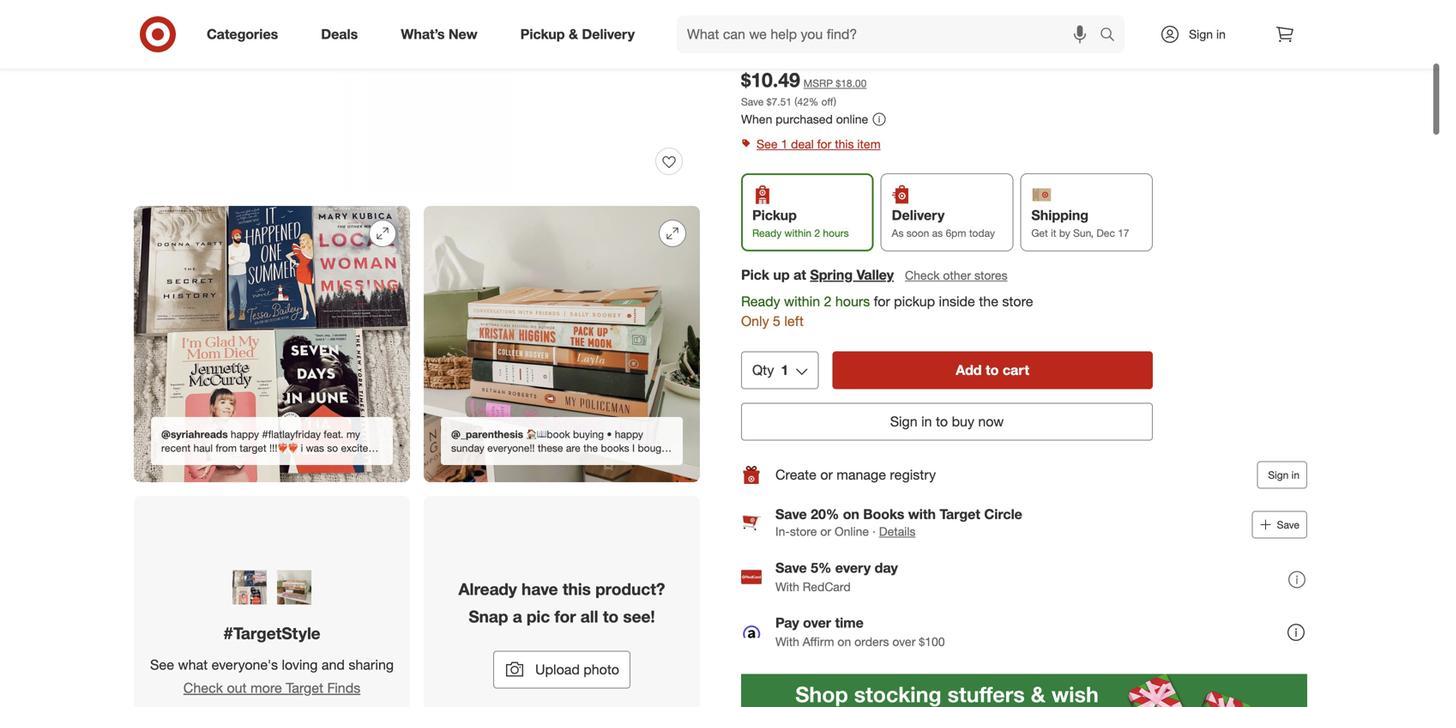 Task type: describe. For each thing, give the bounding box(es) containing it.
history
[[849, 0, 916, 17]]

the
[[741, 0, 776, 17]]

off
[[822, 95, 834, 108]]

delivery inside delivery as soon as 6pm today
[[892, 207, 945, 224]]

msrp
[[804, 77, 833, 90]]

pickup for &
[[521, 26, 565, 43]]

cart
[[1003, 362, 1030, 379]]

hours inside ready within 2 hours for pickup inside the store only 5 left
[[836, 293, 870, 310]]

32
[[822, 46, 835, 62]]

online
[[835, 524, 869, 539]]

see for see what everyone's loving and sharing check out more target finds
[[150, 657, 174, 673]]

(
[[795, 95, 798, 108]]

sharing
[[349, 657, 394, 673]]

0 vertical spatial delivery
[[582, 26, 635, 43]]

0 horizontal spatial sign
[[890, 413, 918, 430]]

ready inside pickup ready within 2 hours
[[752, 227, 782, 239]]

2 horizontal spatial to
[[986, 362, 999, 379]]

the secret history - (vintage contemporaries) by donna tartt (paperback)
[[741, 0, 1270, 42]]

1 for qty
[[781, 362, 789, 379]]

store for in-
[[790, 524, 817, 539]]

(vintage
[[935, 0, 1013, 17]]

pic
[[527, 607, 550, 626]]

qty
[[752, 362, 774, 379]]

2 inside ready within 2 hours for pickup inside the store only 5 left
[[824, 293, 832, 310]]

on inside the "save 20% on books with target circle in-store or online ∙ details"
[[843, 506, 860, 523]]

pay over time with affirm on orders over $100
[[776, 615, 945, 649]]

20%
[[811, 506, 839, 523]]

sign in link
[[1145, 15, 1253, 53]]

17
[[1118, 227, 1130, 239]]

1 vertical spatial in
[[922, 413, 932, 430]]

pickup & delivery link
[[506, 15, 656, 53]]

by inside shipping get it by sun, dec 17
[[1060, 227, 1071, 239]]

manage
[[837, 467, 886, 483]]

as
[[932, 227, 943, 239]]

check other stores button
[[904, 266, 1009, 285]]

the secret history - (vintage contemporaries) by donna tartt (paperback), 1 of 5 image
[[134, 0, 700, 192]]

check inside see what everyone's loving and sharing check out more target finds
[[183, 680, 223, 696]]

#targetstyle
[[223, 623, 321, 643]]

or inside the "save 20% on books with target circle in-store or online ∙ details"
[[821, 524, 831, 539]]

online
[[836, 112, 869, 127]]

when
[[741, 112, 773, 127]]

2 vertical spatial sign
[[1269, 469, 1289, 482]]

create
[[776, 467, 817, 483]]

only
[[741, 313, 769, 329]]

finds
[[327, 680, 361, 696]]

target inside the "save 20% on books with target circle in-store or online ∙ details"
[[940, 506, 981, 523]]

5%
[[811, 560, 832, 577]]

inside
[[939, 293, 975, 310]]

when purchased online
[[741, 112, 869, 127]]

registry
[[890, 467, 936, 483]]

buy
[[952, 413, 975, 430]]

loving
[[282, 657, 318, 673]]

search
[[1092, 28, 1134, 44]]

left
[[785, 313, 804, 329]]

save for save 20% on books with target circle in-store or online ∙ details
[[776, 506, 807, 523]]

deal
[[791, 136, 814, 151]]

store for the
[[1003, 293, 1034, 310]]

sign in to buy now
[[890, 413, 1004, 430]]

details button
[[879, 523, 916, 540]]

see 1 deal for this item
[[757, 136, 881, 151]]

details
[[879, 524, 916, 539]]

within inside ready within 2 hours for pickup inside the store only 5 left
[[784, 293, 820, 310]]

ready inside ready within 2 hours for pickup inside the store only 5 left
[[741, 293, 780, 310]]

$18.00
[[836, 77, 867, 90]]

pick
[[741, 267, 770, 283]]

%
[[809, 95, 819, 108]]

2 horizontal spatial in
[[1292, 469, 1300, 482]]

see 1 deal for this item link
[[741, 132, 1308, 156]]

what
[[178, 657, 208, 673]]

have
[[522, 579, 558, 599]]

already have this product? snap a pic for all to see!
[[459, 579, 665, 626]]

spring valley button
[[810, 265, 894, 285]]

time
[[835, 615, 864, 631]]

dec
[[1097, 227, 1115, 239]]

add to cart button
[[833, 352, 1153, 389]]

0 vertical spatial sign
[[1189, 27, 1213, 42]]

save 20% on books with target circle in-store or online ∙ details
[[776, 506, 1023, 539]]

check inside check other stores button
[[905, 268, 940, 283]]

snap
[[469, 607, 508, 626]]

for inside ready within 2 hours for pickup inside the store only 5 left
[[874, 293, 890, 310]]

0 vertical spatial sign in
[[1189, 27, 1226, 42]]

#targetstyle preview 2 image
[[277, 570, 311, 605]]

sign in button
[[1257, 461, 1308, 489]]

what's new
[[401, 26, 478, 43]]

books
[[863, 506, 905, 523]]

the
[[979, 293, 999, 310]]

1 or from the top
[[821, 467, 833, 483]]

a
[[513, 607, 522, 626]]

now
[[979, 413, 1004, 430]]

by inside the secret history - (vintage contemporaries) by donna tartt (paperback)
[[1181, 0, 1204, 17]]

new
[[449, 26, 478, 43]]

photo from @_parenthesis, 3 of 5 image
[[424, 206, 700, 482]]

photo from @syriahreads, 2 of 5 image
[[134, 206, 410, 482]]

other
[[943, 268, 971, 283]]

with inside save 5% every day with redcard
[[776, 580, 800, 595]]

already
[[459, 579, 517, 599]]

with inside "pay over time with affirm on orders over $100"
[[776, 634, 800, 649]]

check other stores
[[905, 268, 1008, 283]]

day
[[875, 560, 898, 577]]



Task type: locate. For each thing, give the bounding box(es) containing it.
secret
[[782, 0, 843, 17]]

with up pay
[[776, 580, 800, 595]]

1 horizontal spatial store
[[1003, 293, 1034, 310]]

store right the
[[1003, 293, 1034, 310]]

1 horizontal spatial this
[[835, 136, 854, 151]]

sign up save button
[[1269, 469, 1289, 482]]

for inside already have this product? snap a pic for all to see!
[[555, 607, 576, 626]]

2 or from the top
[[821, 524, 831, 539]]

1 horizontal spatial in
[[1217, 27, 1226, 42]]

shipping get it by sun, dec 17
[[1032, 207, 1130, 239]]

1 vertical spatial by
[[1060, 227, 1071, 239]]

1 horizontal spatial target
[[940, 506, 981, 523]]

photo
[[584, 661, 619, 678]]

deals
[[321, 26, 358, 43]]

for left all
[[555, 607, 576, 626]]

pickup up up
[[752, 207, 797, 224]]

0 horizontal spatial delivery
[[582, 26, 635, 43]]

target inside see what everyone's loving and sharing check out more target finds
[[286, 680, 323, 696]]

0 horizontal spatial this
[[563, 579, 591, 599]]

1 vertical spatial over
[[893, 634, 916, 649]]

1 vertical spatial store
[[790, 524, 817, 539]]

save left 5%
[[776, 560, 807, 577]]

for down valley
[[874, 293, 890, 310]]

valley
[[857, 267, 894, 283]]

on down time
[[838, 634, 851, 649]]

1 within from the top
[[785, 227, 812, 239]]

2 down spring
[[824, 293, 832, 310]]

this up all
[[563, 579, 591, 599]]

add
[[956, 362, 982, 379]]

it
[[1051, 227, 1057, 239]]

pickup
[[521, 26, 565, 43], [752, 207, 797, 224]]

within up left
[[784, 293, 820, 310]]

2 horizontal spatial sign
[[1269, 469, 1289, 482]]

pickup left &
[[521, 26, 565, 43]]

0 vertical spatial on
[[843, 506, 860, 523]]

0 vertical spatial for
[[817, 136, 832, 151]]

to right add
[[986, 362, 999, 379]]

what's new link
[[386, 15, 499, 53]]

in up save button
[[1292, 469, 1300, 482]]

at
[[794, 267, 806, 283]]

1 1 from the top
[[781, 136, 788, 151]]

1 left the deal at the right
[[781, 136, 788, 151]]

store down 20%
[[790, 524, 817, 539]]

see
[[757, 136, 778, 151], [150, 657, 174, 673]]

affirm
[[803, 634, 834, 649]]

sign in down donna
[[1189, 27, 1226, 42]]

save button
[[1252, 511, 1308, 539]]

and
[[322, 657, 345, 673]]

0 horizontal spatial target
[[286, 680, 323, 696]]

save down sign in button
[[1277, 519, 1300, 531]]

item
[[858, 136, 881, 151]]

1 vertical spatial delivery
[[892, 207, 945, 224]]

target down loving
[[286, 680, 323, 696]]

see what everyone's loving and sharing check out more target finds
[[150, 657, 394, 696]]

all
[[581, 607, 599, 626]]

store inside the "save 20% on books with target circle in-store or online ∙ details"
[[790, 524, 817, 539]]

product?
[[596, 579, 665, 599]]

∙
[[873, 524, 876, 539]]

5
[[773, 313, 781, 329]]

$100
[[919, 634, 945, 649]]

what's
[[401, 26, 445, 43]]

by
[[1181, 0, 1204, 17], [1060, 227, 1071, 239]]

on up online at right
[[843, 506, 860, 523]]

hours down the spring valley "button"
[[836, 293, 870, 310]]

deals link
[[307, 15, 379, 53]]

hours up spring
[[823, 227, 849, 239]]

@_parenthesis
[[451, 428, 523, 441]]

0 vertical spatial or
[[821, 467, 833, 483]]

delivery up the soon on the top
[[892, 207, 945, 224]]

1 vertical spatial see
[[150, 657, 174, 673]]

see!
[[623, 607, 655, 626]]

42
[[798, 95, 809, 108]]

1 horizontal spatial 2
[[824, 293, 832, 310]]

1 vertical spatial within
[[784, 293, 820, 310]]

pickup inside pickup ready within 2 hours
[[752, 207, 797, 224]]

target right with
[[940, 506, 981, 523]]

0 horizontal spatial by
[[1060, 227, 1071, 239]]

hours inside pickup ready within 2 hours
[[823, 227, 849, 239]]

donna
[[1209, 0, 1270, 17]]

1 vertical spatial on
[[838, 634, 851, 649]]

1 horizontal spatial sign
[[1189, 27, 1213, 42]]

in left 'buy'
[[922, 413, 932, 430]]

1 vertical spatial this
[[563, 579, 591, 599]]

soon
[[907, 227, 930, 239]]

store inside ready within 2 hours for pickup inside the store only 5 left
[[1003, 293, 1034, 310]]

0 vertical spatial store
[[1003, 293, 1034, 310]]

redcard
[[803, 580, 851, 595]]

check up pickup
[[905, 268, 940, 283]]

see left what
[[150, 657, 174, 673]]

1 vertical spatial hours
[[836, 293, 870, 310]]

1 right qty
[[781, 362, 789, 379]]

with down pay
[[776, 634, 800, 649]]

2 with from the top
[[776, 634, 800, 649]]

1 vertical spatial sign
[[890, 413, 918, 430]]

1 vertical spatial 2
[[824, 293, 832, 310]]

0 vertical spatial 2
[[815, 227, 820, 239]]

1 for see
[[781, 136, 788, 151]]

spring
[[810, 267, 853, 283]]

see inside see what everyone's loving and sharing check out more target finds
[[150, 657, 174, 673]]

2 1 from the top
[[781, 362, 789, 379]]

2 vertical spatial for
[[555, 607, 576, 626]]

within inside pickup ready within 2 hours
[[785, 227, 812, 239]]

in
[[1217, 27, 1226, 42], [922, 413, 932, 430], [1292, 469, 1300, 482]]

2 vertical spatial to
[[603, 607, 619, 626]]

hours
[[823, 227, 849, 239], [836, 293, 870, 310]]

search button
[[1092, 15, 1134, 57]]

1 horizontal spatial check
[[905, 268, 940, 283]]

1 horizontal spatial see
[[757, 136, 778, 151]]

1 vertical spatial target
[[286, 680, 323, 696]]

2
[[815, 227, 820, 239], [824, 293, 832, 310]]

1 vertical spatial ready
[[741, 293, 780, 310]]

to right all
[[603, 607, 619, 626]]

pickup
[[894, 293, 935, 310]]

or
[[821, 467, 833, 483], [821, 524, 831, 539]]

1 vertical spatial with
[[776, 634, 800, 649]]

0 vertical spatial this
[[835, 136, 854, 151]]

check down what
[[183, 680, 223, 696]]

advertisement region
[[741, 674, 1308, 707]]

1 horizontal spatial by
[[1181, 0, 1204, 17]]

this inside already have this product? snap a pic for all to see!
[[563, 579, 591, 599]]

2 horizontal spatial for
[[874, 293, 890, 310]]

categories
[[207, 26, 278, 43]]

0 vertical spatial within
[[785, 227, 812, 239]]

within up at
[[785, 227, 812, 239]]

0 horizontal spatial pickup
[[521, 26, 565, 43]]

shipping
[[1032, 207, 1089, 224]]

save up in-
[[776, 506, 807, 523]]

0 horizontal spatial for
[[555, 607, 576, 626]]

by right it
[[1060, 227, 1071, 239]]

add to cart
[[956, 362, 1030, 379]]

0 vertical spatial with
[[776, 580, 800, 595]]

over up affirm
[[803, 615, 831, 631]]

(paperback)
[[791, 18, 905, 42]]

0 vertical spatial see
[[757, 136, 778, 151]]

save left $ at the top right
[[741, 95, 764, 108]]

save inside save 5% every day with redcard
[[776, 560, 807, 577]]

delivery right &
[[582, 26, 635, 43]]

1 horizontal spatial pickup
[[752, 207, 797, 224]]

stores
[[975, 268, 1008, 283]]

&
[[569, 26, 578, 43]]

to left 'buy'
[[936, 413, 948, 430]]

pickup ready within 2 hours
[[752, 207, 849, 239]]

1 vertical spatial pickup
[[752, 207, 797, 224]]

ready up only
[[741, 293, 780, 310]]

0 vertical spatial ready
[[752, 227, 782, 239]]

this left item
[[835, 136, 854, 151]]

)
[[834, 95, 837, 108]]

ready up pick
[[752, 227, 782, 239]]

2 inside pickup ready within 2 hours
[[815, 227, 820, 239]]

1 horizontal spatial over
[[893, 634, 916, 649]]

sign
[[1189, 27, 1213, 42], [890, 413, 918, 430], [1269, 469, 1289, 482]]

-
[[922, 0, 930, 17]]

sign in inside button
[[1269, 469, 1300, 482]]

upload photo
[[535, 661, 619, 678]]

0 vertical spatial hours
[[823, 227, 849, 239]]

0 horizontal spatial in
[[922, 413, 932, 430]]

@syriahreads
[[161, 428, 228, 441]]

on inside "pay over time with affirm on orders over $100"
[[838, 634, 851, 649]]

everyone's
[[212, 657, 278, 673]]

0 horizontal spatial over
[[803, 615, 831, 631]]

save for save 5% every day with redcard
[[776, 560, 807, 577]]

#targetstyle preview 1 image
[[233, 570, 267, 605]]

sign down donna
[[1189, 27, 1213, 42]]

delivery as soon as 6pm today
[[892, 207, 995, 239]]

0 horizontal spatial store
[[790, 524, 817, 539]]

sign in up save button
[[1269, 469, 1300, 482]]

save for save
[[1277, 519, 1300, 531]]

0 vertical spatial to
[[986, 362, 999, 379]]

1 vertical spatial check
[[183, 680, 223, 696]]

1 horizontal spatial delivery
[[892, 207, 945, 224]]

more
[[251, 680, 282, 696]]

circle
[[984, 506, 1023, 523]]

pay
[[776, 615, 799, 631]]

7.51
[[772, 95, 792, 108]]

What can we help you find? suggestions appear below search field
[[677, 15, 1104, 53]]

see for see 1 deal for this item
[[757, 136, 778, 151]]

pickup & delivery
[[521, 26, 635, 43]]

over left $100 on the bottom right of the page
[[893, 634, 916, 649]]

0 vertical spatial over
[[803, 615, 831, 631]]

1 horizontal spatial for
[[817, 136, 832, 151]]

to inside already have this product? snap a pic for all to see!
[[603, 607, 619, 626]]

on
[[843, 506, 860, 523], [838, 634, 851, 649]]

purchased
[[776, 112, 833, 127]]

1 with from the top
[[776, 580, 800, 595]]

0 horizontal spatial check
[[183, 680, 223, 696]]

1 horizontal spatial to
[[936, 413, 948, 430]]

1 horizontal spatial sign in
[[1269, 469, 1300, 482]]

0 vertical spatial target
[[940, 506, 981, 523]]

0 horizontal spatial see
[[150, 657, 174, 673]]

pickup for ready
[[752, 207, 797, 224]]

1 vertical spatial 1
[[781, 362, 789, 379]]

save inside button
[[1277, 519, 1300, 531]]

2 up pick up at spring valley
[[815, 227, 820, 239]]

qty 1
[[752, 362, 789, 379]]

save inside the "save 20% on books with target circle in-store or online ∙ details"
[[776, 506, 807, 523]]

0 horizontal spatial sign in
[[1189, 27, 1226, 42]]

for right the deal at the right
[[817, 136, 832, 151]]

2 within from the top
[[784, 293, 820, 310]]

sign up registry on the bottom right of page
[[890, 413, 918, 430]]

in down donna
[[1217, 27, 1226, 42]]

0 vertical spatial check
[[905, 268, 940, 283]]

1 vertical spatial sign in
[[1269, 469, 1300, 482]]

by left donna
[[1181, 0, 1204, 17]]

0 vertical spatial in
[[1217, 27, 1226, 42]]

or down 20%
[[821, 524, 831, 539]]

32 link
[[741, 46, 853, 65]]

0 vertical spatial pickup
[[521, 26, 565, 43]]

see down when
[[757, 136, 778, 151]]

save inside $10.49 msrp $18.00 save $ 7.51 ( 42 % off )
[[741, 95, 764, 108]]

2 vertical spatial in
[[1292, 469, 1300, 482]]

target
[[940, 506, 981, 523], [286, 680, 323, 696]]

save
[[741, 95, 764, 108], [776, 506, 807, 523], [1277, 519, 1300, 531], [776, 560, 807, 577]]

pick up at spring valley
[[741, 267, 894, 283]]

save 5% every day with redcard
[[776, 560, 898, 595]]

today
[[969, 227, 995, 239]]

0 vertical spatial by
[[1181, 0, 1204, 17]]

orders
[[855, 634, 889, 649]]

1 vertical spatial to
[[936, 413, 948, 430]]

upload photo button
[[493, 651, 631, 689]]

check
[[905, 268, 940, 283], [183, 680, 223, 696]]

1 vertical spatial for
[[874, 293, 890, 310]]

or right create
[[821, 467, 833, 483]]

0 vertical spatial 1
[[781, 136, 788, 151]]

sun,
[[1074, 227, 1094, 239]]

1 vertical spatial or
[[821, 524, 831, 539]]

0 horizontal spatial to
[[603, 607, 619, 626]]

0 horizontal spatial 2
[[815, 227, 820, 239]]



Task type: vqa. For each thing, say whether or not it's contained in the screenshot.
milestone.
no



